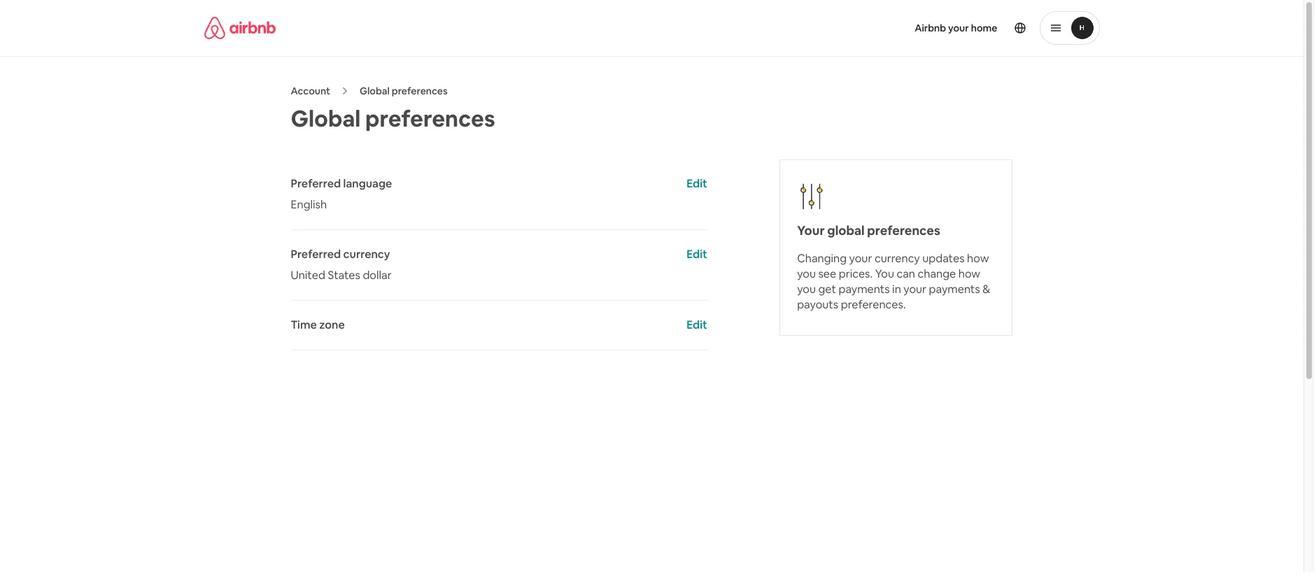 Task type: vqa. For each thing, say whether or not it's contained in the screenshot.
get
yes



Task type: locate. For each thing, give the bounding box(es) containing it.
preferences.
[[841, 298, 906, 312]]

preferred
[[291, 176, 341, 191], [291, 247, 341, 262]]

0 horizontal spatial your
[[850, 251, 873, 266]]

currency up can
[[875, 251, 921, 266]]

2 horizontal spatial your
[[949, 22, 970, 34]]

1 edit button from the top
[[687, 176, 708, 192]]

preferred up the united
[[291, 247, 341, 262]]

language
[[344, 176, 392, 191]]

your
[[949, 22, 970, 34], [850, 251, 873, 266], [904, 282, 927, 297]]

how up & in the right of the page
[[968, 251, 990, 266]]

global right account at the top of page
[[360, 85, 390, 97]]

0 horizontal spatial currency
[[344, 247, 390, 262]]

1 horizontal spatial your
[[904, 282, 927, 297]]

1 payments from the left
[[839, 282, 890, 297]]

2 vertical spatial edit button
[[687, 318, 708, 333]]

2 edit button from the top
[[687, 247, 708, 263]]

your down can
[[904, 282, 927, 297]]

edit button for preferred currency united states dollar
[[687, 247, 708, 263]]

prices.
[[839, 267, 873, 281]]

1 vertical spatial edit
[[687, 247, 708, 262]]

2 vertical spatial edit
[[687, 318, 708, 333]]

2 vertical spatial your
[[904, 282, 927, 297]]

preferred inside preferred currency united states dollar
[[291, 247, 341, 262]]

payments
[[839, 282, 890, 297], [930, 282, 981, 297]]

1 vertical spatial how
[[959, 267, 981, 281]]

1 edit from the top
[[687, 176, 708, 191]]

1 vertical spatial preferences
[[366, 104, 496, 133]]

currency inside changing your currency updates how you see prices. you can change how you get payments in your payments & payouts preferences.
[[875, 251, 921, 266]]

payments down "prices."
[[839, 282, 890, 297]]

0 vertical spatial preferences
[[392, 85, 448, 97]]

0 vertical spatial your
[[949, 22, 970, 34]]

1 preferred from the top
[[291, 176, 341, 191]]

0 vertical spatial preferred
[[291, 176, 341, 191]]

you left see on the top right
[[798, 267, 816, 281]]

preferences
[[392, 85, 448, 97], [366, 104, 496, 133], [868, 223, 941, 239]]

0 vertical spatial how
[[968, 251, 990, 266]]

airbnb your home link
[[907, 13, 1007, 43]]

airbnb your home
[[915, 22, 998, 34]]

preferred up english
[[291, 176, 341, 191]]

dollar
[[363, 268, 392, 283]]

currency up dollar
[[344, 247, 390, 262]]

your inside profile element
[[949, 22, 970, 34]]

your for changing
[[850, 251, 873, 266]]

1 horizontal spatial payments
[[930, 282, 981, 297]]

payments down change
[[930, 282, 981, 297]]

changing your currency updates how you see prices. you can change how you get payments in your payments & payouts preferences.
[[798, 251, 991, 312]]

how down updates
[[959, 267, 981, 281]]

preferred language english
[[291, 176, 392, 212]]

how
[[968, 251, 990, 266], [959, 267, 981, 281]]

preferred inside preferred language english
[[291, 176, 341, 191]]

global preferences
[[360, 85, 448, 97], [291, 104, 496, 133]]

you
[[798, 267, 816, 281], [798, 282, 816, 297]]

edit
[[687, 176, 708, 191], [687, 247, 708, 262], [687, 318, 708, 333]]

1 vertical spatial preferred
[[291, 247, 341, 262]]

edit button
[[687, 176, 708, 192], [687, 247, 708, 263], [687, 318, 708, 333]]

get
[[819, 282, 837, 297]]

1 vertical spatial you
[[798, 282, 816, 297]]

your left home
[[949, 22, 970, 34]]

global
[[360, 85, 390, 97], [291, 104, 361, 133]]

you
[[876, 267, 895, 281]]

account
[[291, 85, 330, 97]]

0 vertical spatial you
[[798, 267, 816, 281]]

you up 'payouts'
[[798, 282, 816, 297]]

0 vertical spatial edit button
[[687, 176, 708, 192]]

your up "prices."
[[850, 251, 873, 266]]

0 horizontal spatial payments
[[839, 282, 890, 297]]

currency
[[344, 247, 390, 262], [875, 251, 921, 266]]

2 edit from the top
[[687, 247, 708, 262]]

edit button for preferred language english
[[687, 176, 708, 192]]

in
[[893, 282, 902, 297]]

updates
[[923, 251, 965, 266]]

1 vertical spatial your
[[850, 251, 873, 266]]

account link
[[291, 85, 330, 97]]

your
[[798, 223, 825, 239]]

1 vertical spatial global preferences
[[291, 104, 496, 133]]

change
[[918, 267, 957, 281]]

0 vertical spatial global
[[360, 85, 390, 97]]

0 vertical spatial edit
[[687, 176, 708, 191]]

3 edit from the top
[[687, 318, 708, 333]]

global down account at the top of page
[[291, 104, 361, 133]]

zone
[[319, 318, 345, 333]]

see
[[819, 267, 837, 281]]

1 vertical spatial edit button
[[687, 247, 708, 263]]

preferred for english
[[291, 176, 341, 191]]

1 horizontal spatial currency
[[875, 251, 921, 266]]

preferred for united
[[291, 247, 341, 262]]

2 preferred from the top
[[291, 247, 341, 262]]



Task type: describe. For each thing, give the bounding box(es) containing it.
1 vertical spatial global
[[291, 104, 361, 133]]

profile element
[[669, 0, 1100, 56]]

states
[[328, 268, 361, 283]]

time zone
[[291, 318, 345, 333]]

global
[[828, 223, 865, 239]]

english
[[291, 197, 327, 212]]

0 vertical spatial global preferences
[[360, 85, 448, 97]]

&
[[983, 282, 991, 297]]

2 you from the top
[[798, 282, 816, 297]]

2 vertical spatial preferences
[[868, 223, 941, 239]]

3 edit button from the top
[[687, 318, 708, 333]]

1 you from the top
[[798, 267, 816, 281]]

2 payments from the left
[[930, 282, 981, 297]]

united
[[291, 268, 326, 283]]

changing
[[798, 251, 847, 266]]

home
[[972, 22, 998, 34]]

currency inside preferred currency united states dollar
[[344, 247, 390, 262]]

your for airbnb
[[949, 22, 970, 34]]

can
[[897, 267, 916, 281]]

edit for preferred language english
[[687, 176, 708, 191]]

payouts
[[798, 298, 839, 312]]

your global preferences
[[798, 223, 941, 239]]

preferred currency united states dollar
[[291, 247, 392, 283]]

time
[[291, 318, 317, 333]]

edit for preferred currency united states dollar
[[687, 247, 708, 262]]

airbnb
[[915, 22, 947, 34]]



